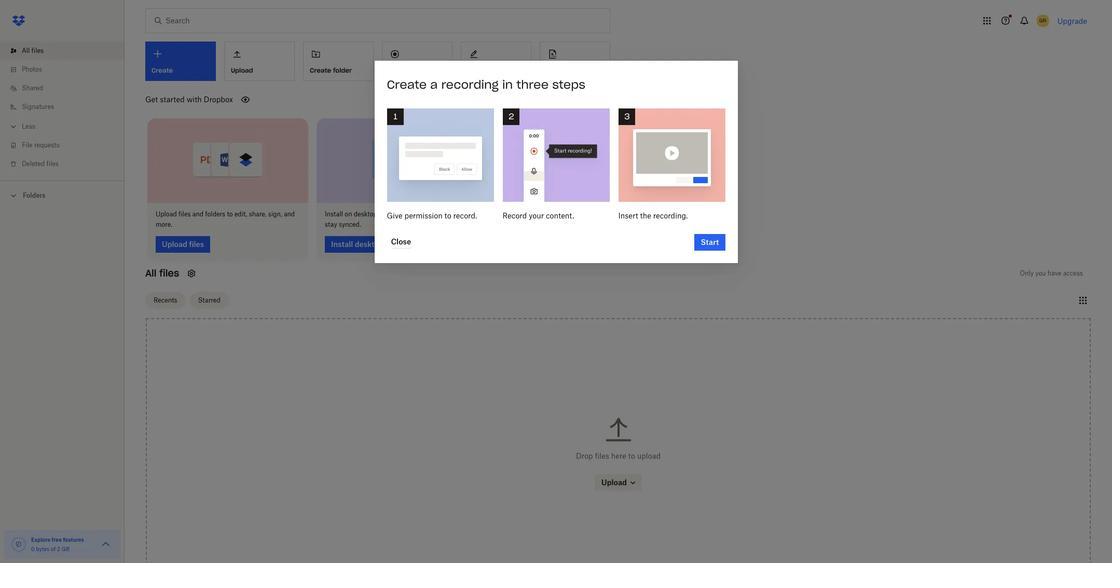 Task type: locate. For each thing, give the bounding box(es) containing it.
3 and from the left
[[446, 210, 457, 218]]

here
[[611, 451, 627, 460]]

file
[[22, 141, 33, 149]]

create for create a recording in three steps
[[387, 77, 427, 92]]

share,
[[249, 210, 267, 218]]

1 horizontal spatial on
[[403, 210, 410, 218]]

4 and from the left
[[565, 210, 576, 218]]

0 horizontal spatial on
[[345, 210, 352, 218]]

desktop
[[354, 210, 377, 218]]

only you have access
[[1020, 269, 1083, 277]]

1 horizontal spatial all
[[145, 267, 156, 279]]

create
[[310, 66, 331, 74], [387, 77, 427, 92]]

record.
[[453, 211, 477, 220]]

and
[[192, 210, 204, 218], [284, 210, 295, 218], [446, 210, 457, 218], [565, 210, 576, 218]]

create inside dialog
[[387, 77, 427, 92]]

files inside list item
[[31, 47, 44, 55]]

to right offline
[[445, 211, 451, 220]]

only
[[1020, 269, 1034, 277]]

0 horizontal spatial create
[[310, 66, 331, 74]]

work
[[387, 210, 401, 218]]

create inside button
[[310, 66, 331, 74]]

close
[[391, 237, 411, 246]]

0 horizontal spatial all files
[[22, 47, 44, 55]]

sign,
[[268, 210, 282, 218]]

1 vertical spatial with
[[527, 210, 540, 218]]

all files up photos
[[22, 47, 44, 55]]

1 horizontal spatial with
[[527, 210, 540, 218]]

create left a
[[387, 77, 427, 92]]

recents button
[[145, 292, 186, 309]]

share files with anyone and control edit or view access.
[[494, 210, 634, 228]]

on right 'give'
[[403, 210, 410, 218]]

bytes
[[36, 546, 49, 552]]

your
[[529, 211, 544, 220]]

edit,
[[235, 210, 247, 218]]

all up recents
[[145, 267, 156, 279]]

get
[[145, 95, 158, 104]]

1 vertical spatial create
[[387, 77, 427, 92]]

deleted files link
[[8, 155, 125, 173]]

features
[[63, 537, 84, 543]]

access
[[1064, 269, 1083, 277]]

access.
[[494, 220, 516, 228]]

0 vertical spatial all files
[[22, 47, 44, 55]]

0 vertical spatial with
[[187, 95, 202, 104]]

list
[[0, 35, 125, 181]]

the
[[640, 211, 651, 220]]

and right offline
[[446, 210, 457, 218]]

to right here
[[629, 451, 635, 460]]

all
[[22, 47, 30, 55], [145, 267, 156, 279]]

files right share
[[513, 210, 526, 218]]

all up photos
[[22, 47, 30, 55]]

all files inside all files link
[[22, 47, 44, 55]]

folders
[[205, 210, 225, 218]]

deleted files
[[22, 160, 59, 168]]

offline
[[426, 210, 444, 218]]

three
[[517, 77, 549, 92]]

1 horizontal spatial create
[[387, 77, 427, 92]]

with left "anyone"
[[527, 210, 540, 218]]

give
[[387, 211, 403, 220]]

more.
[[156, 220, 172, 228]]

record
[[503, 211, 527, 220]]

1 vertical spatial all files
[[145, 267, 179, 279]]

create left the folder
[[310, 66, 331, 74]]

in
[[502, 77, 513, 92]]

and left control
[[565, 210, 576, 218]]

shared
[[22, 84, 43, 92]]

on up "synced."
[[345, 210, 352, 218]]

create for create folder
[[310, 66, 331, 74]]

and left folders
[[192, 210, 204, 218]]

0 horizontal spatial all
[[22, 47, 30, 55]]

0 vertical spatial create
[[310, 66, 331, 74]]

to left the work
[[379, 210, 385, 218]]

all files
[[22, 47, 44, 55], [145, 267, 179, 279]]

to inside install on desktop to work on files offline and stay synced.
[[379, 210, 385, 218]]

edit
[[600, 210, 611, 218]]

photos
[[22, 65, 42, 73]]

signatures link
[[8, 98, 125, 116]]

to
[[227, 210, 233, 218], [379, 210, 385, 218], [445, 211, 451, 220], [629, 451, 635, 460]]

files
[[31, 47, 44, 55], [46, 160, 59, 168], [179, 210, 191, 218], [412, 210, 424, 218], [513, 210, 526, 218], [159, 267, 179, 279], [595, 451, 609, 460]]

all files up recents
[[145, 267, 179, 279]]

control
[[578, 210, 598, 218]]

and right sign, in the top left of the page
[[284, 210, 295, 218]]

1 on from the left
[[345, 210, 352, 218]]

files up photos
[[31, 47, 44, 55]]

create a recording in three steps dialog
[[375, 60, 738, 263]]

1 vertical spatial all
[[145, 267, 156, 279]]

0 vertical spatial all
[[22, 47, 30, 55]]

to inside upload files and folders to edit, share, sign, and more.
[[227, 210, 233, 218]]

starred button
[[190, 292, 229, 309]]

with right started
[[187, 95, 202, 104]]

with inside "share files with anyone and control edit or view access."
[[527, 210, 540, 218]]

quota usage element
[[10, 536, 27, 553]]

upgrade link
[[1058, 16, 1088, 25]]

folders
[[23, 192, 45, 199]]

recording.
[[653, 211, 688, 220]]

to left edit,
[[227, 210, 233, 218]]

0 horizontal spatial with
[[187, 95, 202, 104]]

with
[[187, 95, 202, 104], [527, 210, 540, 218]]

files right upload
[[179, 210, 191, 218]]

gb
[[62, 546, 70, 552]]

1 horizontal spatial all files
[[145, 267, 179, 279]]

files left offline
[[412, 210, 424, 218]]

on
[[345, 210, 352, 218], [403, 210, 410, 218]]



Task type: describe. For each thing, give the bounding box(es) containing it.
steps
[[552, 77, 586, 92]]

photos link
[[8, 60, 125, 79]]

dropbox image
[[8, 10, 29, 31]]

create folder button
[[303, 42, 374, 81]]

anyone
[[542, 210, 563, 218]]

to inside create a recording in three steps dialog
[[445, 211, 451, 220]]

all inside list item
[[22, 47, 30, 55]]

explore
[[31, 537, 50, 543]]

upgrade
[[1058, 16, 1088, 25]]

have
[[1048, 269, 1062, 277]]

share
[[494, 210, 512, 218]]

all files list item
[[0, 42, 125, 60]]

synced.
[[339, 220, 361, 228]]

list containing all files
[[0, 35, 125, 181]]

2 on from the left
[[403, 210, 410, 218]]

1 and from the left
[[192, 210, 204, 218]]

recents
[[154, 296, 177, 304]]

record your content.
[[503, 211, 574, 220]]

of
[[51, 546, 56, 552]]

started
[[160, 95, 185, 104]]

2
[[57, 546, 60, 552]]

deleted
[[22, 160, 45, 168]]

with for files
[[527, 210, 540, 218]]

0
[[31, 546, 35, 552]]

files right deleted
[[46, 160, 59, 168]]

insert
[[619, 211, 638, 220]]

upload
[[637, 451, 661, 460]]

starred
[[198, 296, 221, 304]]

content.
[[546, 211, 574, 220]]

less image
[[8, 121, 19, 132]]

file requests
[[22, 141, 60, 149]]

2 and from the left
[[284, 210, 295, 218]]

you
[[1036, 269, 1046, 277]]

start
[[701, 238, 719, 246]]

shared link
[[8, 79, 125, 98]]

get started with dropbox
[[145, 95, 233, 104]]

recording
[[441, 77, 499, 92]]

free
[[52, 537, 62, 543]]

a
[[430, 77, 438, 92]]

folders button
[[0, 187, 125, 203]]

with for started
[[187, 95, 202, 104]]

give permission to record.
[[387, 211, 477, 220]]

close button
[[391, 236, 411, 248]]

and inside "share files with anyone and control edit or view access."
[[565, 210, 576, 218]]

files left here
[[595, 451, 609, 460]]

files inside install on desktop to work on files offline and stay synced.
[[412, 210, 424, 218]]

less
[[22, 123, 35, 130]]

requests
[[34, 141, 60, 149]]

files inside upload files and folders to edit, share, sign, and more.
[[179, 210, 191, 218]]

insert the recording.
[[619, 211, 688, 220]]

upload files and folders to edit, share, sign, and more.
[[156, 210, 295, 228]]

all files link
[[8, 42, 125, 60]]

install on desktop to work on files offline and stay synced.
[[325, 210, 457, 228]]

and inside install on desktop to work on files offline and stay synced.
[[446, 210, 457, 218]]

upload
[[156, 210, 177, 218]]

start button
[[695, 234, 725, 250]]

or
[[613, 210, 619, 218]]

signatures
[[22, 103, 54, 111]]

files up recents
[[159, 267, 179, 279]]

folder
[[333, 66, 352, 74]]

explore free features 0 bytes of 2 gb
[[31, 537, 84, 552]]

view
[[620, 210, 634, 218]]

stay
[[325, 220, 337, 228]]

drop
[[576, 451, 593, 460]]

files inside "share files with anyone and control edit or view access."
[[513, 210, 526, 218]]

file requests link
[[8, 136, 125, 155]]

permission
[[405, 211, 443, 220]]

create folder
[[310, 66, 352, 74]]

install
[[325, 210, 343, 218]]

create a recording in three steps
[[387, 77, 586, 92]]

dropbox
[[204, 95, 233, 104]]

drop files here to upload
[[576, 451, 661, 460]]



Task type: vqa. For each thing, say whether or not it's contained in the screenshot.
RECORD YOUR CONTENT. at the top
yes



